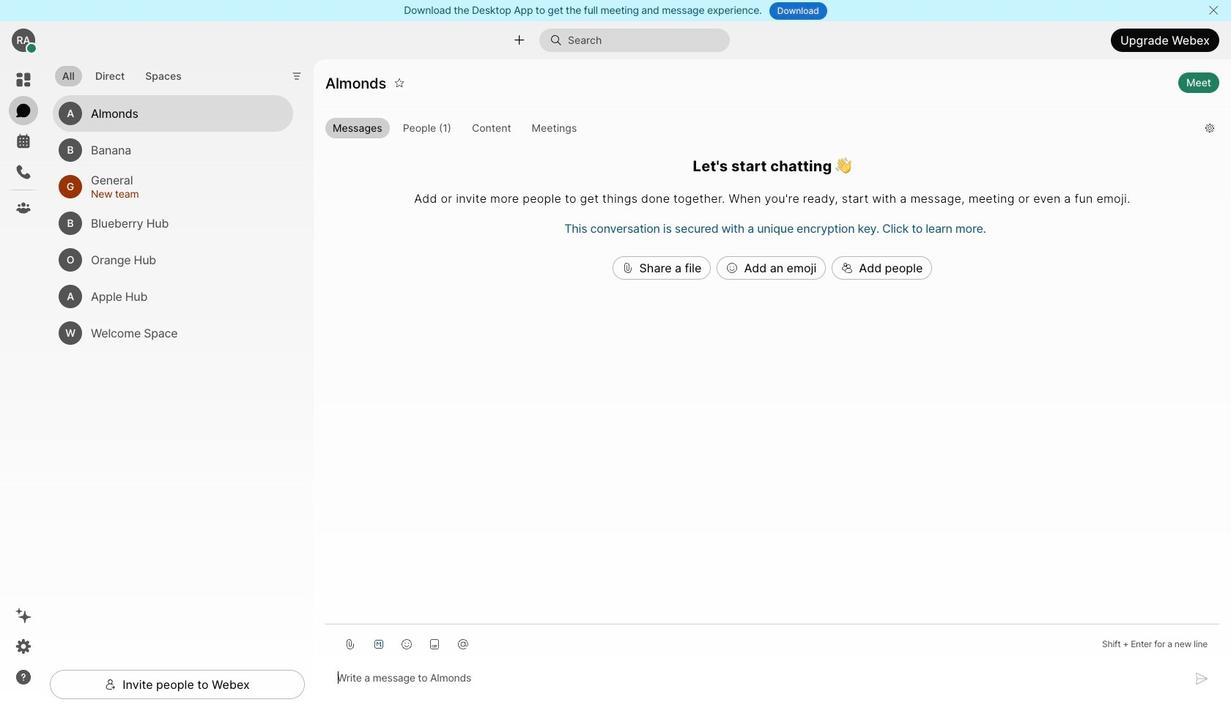 Task type: locate. For each thing, give the bounding box(es) containing it.
webex tab list
[[9, 65, 38, 223]]

apple hub list item
[[53, 278, 293, 315]]

navigation
[[0, 59, 47, 706]]

tab list
[[51, 57, 193, 91]]

almonds list item
[[53, 95, 293, 132]]

group
[[325, 118, 1194, 141]]

welcome space list item
[[53, 315, 293, 351]]

new team element
[[91, 186, 276, 202]]



Task type: describe. For each thing, give the bounding box(es) containing it.
banana list item
[[53, 132, 293, 168]]

message composer toolbar element
[[325, 625, 1219, 659]]

general list item
[[53, 168, 293, 205]]

cancel_16 image
[[1208, 4, 1219, 16]]

blueberry hub list item
[[53, 205, 293, 242]]

orange hub list item
[[53, 242, 293, 278]]



Task type: vqa. For each thing, say whether or not it's contained in the screenshot.
Describe the team TEXT BOX
no



